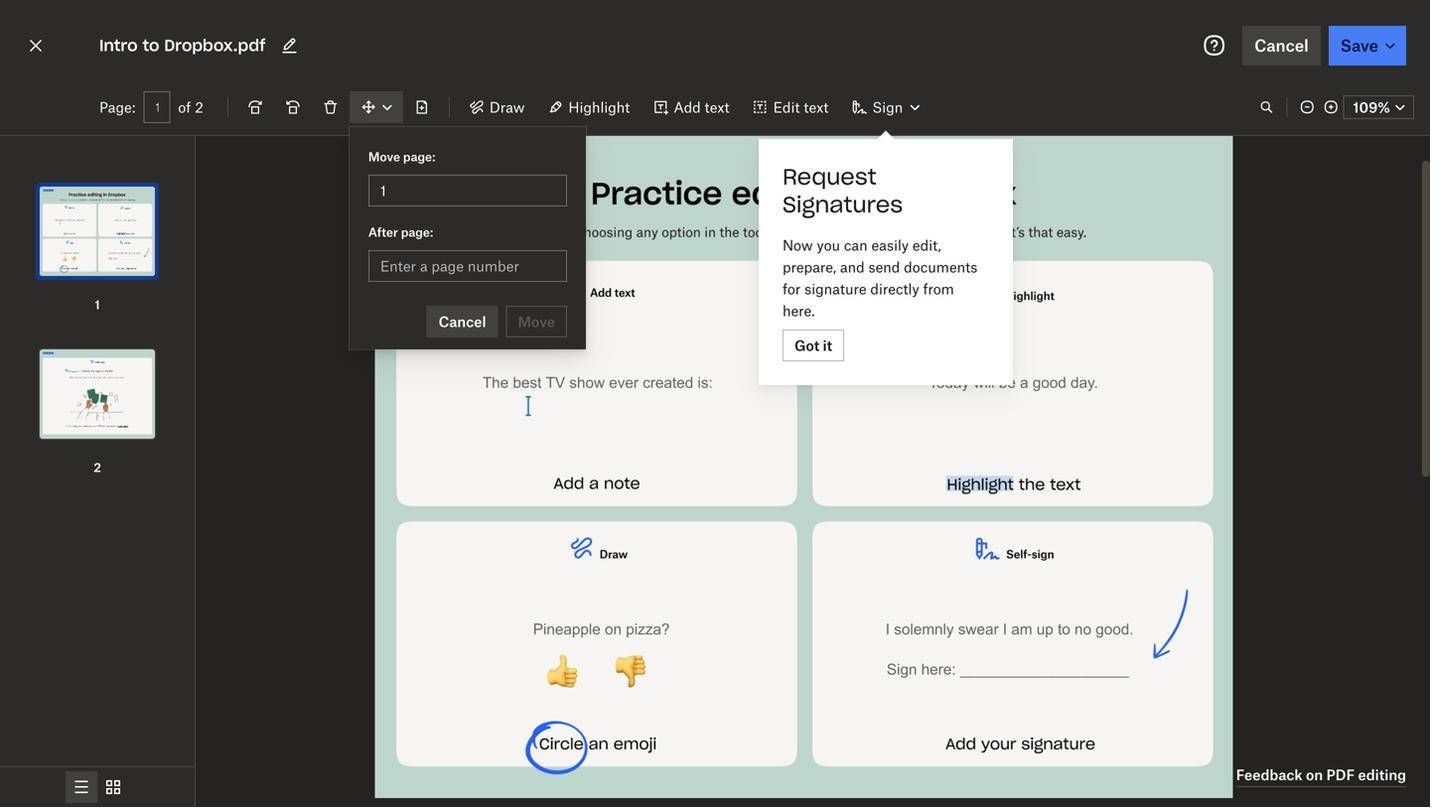 Task type: describe. For each thing, give the bounding box(es) containing it.
signature
[[805, 281, 867, 298]]

Button to change sidebar grid view to list view radio
[[66, 772, 97, 804]]

request signatures
[[783, 163, 903, 219]]

of
[[178, 99, 191, 116]]

save button
[[1329, 26, 1407, 66]]

109%
[[1354, 99, 1391, 116]]

1 vertical spatial 2
[[94, 460, 101, 475]]

Page to insert selected pages after text field
[[380, 255, 555, 277]]

page: for after page:
[[401, 225, 433, 240]]

it
[[823, 337, 833, 354]]

editing
[[1359, 767, 1407, 784]]

move page:
[[369, 150, 436, 164]]

save
[[1341, 36, 1379, 55]]

request
[[783, 163, 877, 191]]

of 2
[[178, 99, 204, 116]]

here.
[[783, 303, 815, 319]]

add
[[674, 99, 701, 116]]

cancel button inside menu item
[[427, 306, 498, 338]]

text for add text
[[705, 99, 730, 116]]

page 1. selected thumbnail preview element
[[34, 152, 161, 315]]

edit text button
[[742, 91, 841, 123]]

feedback on pdf editing button
[[1237, 764, 1407, 788]]

cancel menu item
[[350, 135, 586, 342]]

intro
[[99, 35, 138, 56]]

0 vertical spatial 2
[[195, 99, 204, 116]]

sign
[[873, 99, 903, 116]]

move
[[369, 150, 400, 164]]

sign button
[[841, 91, 931, 123]]

send
[[869, 259, 900, 276]]

to
[[143, 35, 159, 56]]

page:
[[99, 99, 135, 116]]

text for edit text
[[804, 99, 829, 116]]



Task type: locate. For each thing, give the bounding box(es) containing it.
highlight button
[[537, 91, 642, 123]]

page 2. selectable thumbnail preview element
[[34, 315, 161, 478]]

for
[[783, 281, 801, 298]]

after
[[369, 225, 398, 240]]

cancel button down page to insert selected pages after 'text field'
[[427, 306, 498, 338]]

edit
[[774, 99, 800, 116]]

1 text from the left
[[705, 99, 730, 116]]

1
[[95, 298, 100, 312]]

feedback
[[1237, 767, 1303, 784]]

now you can easily edit, prepare, and send documents for signature directly from here.
[[783, 237, 978, 319]]

Selected pages to move text field
[[380, 180, 555, 202]]

2
[[195, 99, 204, 116], [94, 460, 101, 475]]

page: for move page:
[[403, 150, 436, 164]]

109% button
[[1344, 95, 1415, 119]]

easily
[[872, 237, 909, 254]]

got it button
[[783, 330, 845, 362]]

0 vertical spatial page:
[[403, 150, 436, 164]]

cancel inside menu item
[[439, 313, 486, 330]]

add text
[[674, 99, 730, 116]]

1 horizontal spatial text
[[804, 99, 829, 116]]

1 horizontal spatial cancel
[[1255, 36, 1309, 55]]

on
[[1306, 767, 1324, 784]]

can
[[844, 237, 868, 254]]

signatures
[[783, 191, 903, 219]]

1 horizontal spatial 2
[[195, 99, 204, 116]]

page: right after
[[401, 225, 433, 240]]

0 vertical spatial cancel button
[[1243, 26, 1321, 66]]

0 vertical spatial cancel
[[1255, 36, 1309, 55]]

now
[[783, 237, 813, 254]]

cancel button
[[1243, 26, 1321, 66], [427, 306, 498, 338]]

Button to change sidebar list view to grid view radio
[[97, 772, 129, 804]]

cancel left save on the right of page
[[1255, 36, 1309, 55]]

option group
[[0, 767, 195, 808]]

page: right move
[[403, 150, 436, 164]]

0 horizontal spatial cancel
[[439, 313, 486, 330]]

cancel button left save on the right of page
[[1243, 26, 1321, 66]]

draw
[[490, 99, 525, 116]]

and
[[840, 259, 865, 276]]

1 vertical spatial cancel button
[[427, 306, 498, 338]]

documents
[[904, 259, 978, 276]]

1 vertical spatial page:
[[401, 225, 433, 240]]

cancel down page to insert selected pages after 'text field'
[[439, 313, 486, 330]]

edit text
[[774, 99, 829, 116]]

0 horizontal spatial 2
[[94, 460, 101, 475]]

1 vertical spatial cancel
[[439, 313, 486, 330]]

cancel
[[1255, 36, 1309, 55], [439, 313, 486, 330]]

after page:
[[369, 225, 433, 240]]

got
[[795, 337, 820, 354]]

draw button
[[458, 91, 537, 123]]

got it
[[795, 337, 833, 354]]

text inside 'button'
[[705, 99, 730, 116]]

pdf
[[1327, 767, 1355, 784]]

2 text from the left
[[804, 99, 829, 116]]

text inside button
[[804, 99, 829, 116]]

intro to dropbox.pdf
[[99, 35, 266, 56]]

prepare,
[[783, 259, 837, 276]]

cancel image
[[24, 30, 48, 62]]

you
[[817, 237, 841, 254]]

edit,
[[913, 237, 941, 254]]

text right add on the left top of page
[[705, 99, 730, 116]]

0 horizontal spatial text
[[705, 99, 730, 116]]

text
[[705, 99, 730, 116], [804, 99, 829, 116]]

dropbox.pdf
[[164, 35, 266, 56]]

0 horizontal spatial cancel button
[[427, 306, 498, 338]]

from
[[923, 281, 955, 298]]

text right the "edit" on the top of page
[[804, 99, 829, 116]]

1 horizontal spatial cancel button
[[1243, 26, 1321, 66]]

add text button
[[642, 91, 742, 123]]

feedback on pdf editing
[[1237, 767, 1407, 784]]

directly
[[871, 281, 920, 298]]

highlight
[[569, 99, 630, 116]]

page:
[[403, 150, 436, 164], [401, 225, 433, 240]]



Task type: vqa. For each thing, say whether or not it's contained in the screenshot.
Intro at the top of the page
yes



